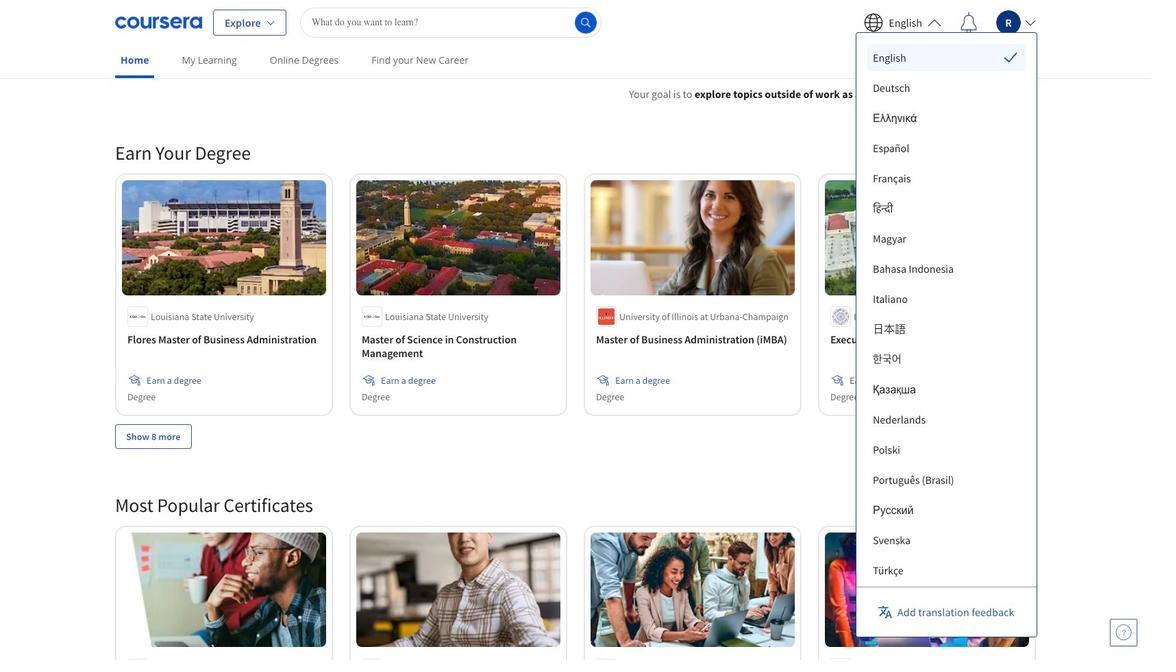 Task type: locate. For each thing, give the bounding box(es) containing it.
coursera image
[[115, 11, 202, 33]]

menu
[[868, 44, 1026, 660]]

earn your degree collection element
[[107, 119, 1045, 471]]

main content
[[0, 69, 1151, 660]]

help center image
[[1116, 624, 1132, 641]]

None search field
[[300, 7, 602, 37]]

most popular certificates collection element
[[107, 471, 1045, 660]]

radio item
[[868, 44, 1026, 71]]



Task type: vqa. For each thing, say whether or not it's contained in the screenshot.
Coursera image at top
yes



